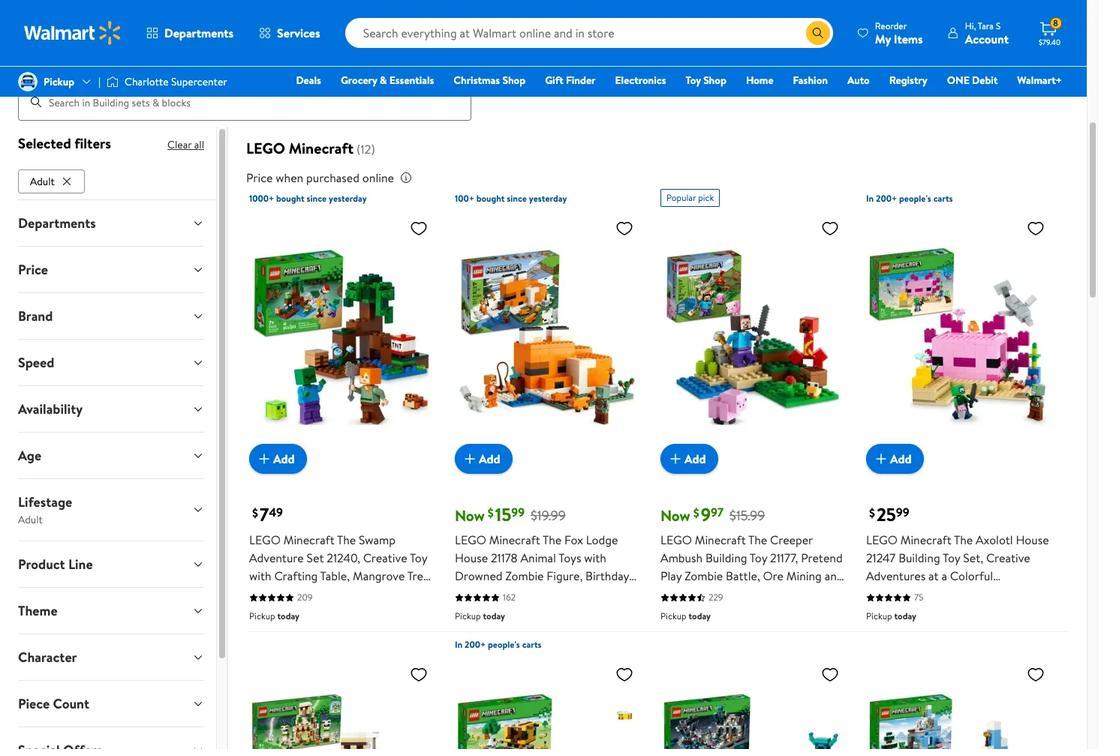 Task type: vqa. For each thing, say whether or not it's contained in the screenshot.
"MARIA"
no



Task type: locate. For each thing, give the bounding box(es) containing it.
today for $19.99
[[483, 610, 505, 623]]

& right grocery
[[380, 73, 387, 88]]

character tab
[[6, 635, 216, 681]]

lodge
[[586, 532, 618, 549]]

minecraft inside now $ 9 97 $15.99 lego minecraft the creeper ambush building toy 21177, pretend play zombie battle, ore mining and animal care with steve, baby pig & chicken minifigures, gift for kids, boys and girls age 7+ years old
[[695, 532, 746, 549]]

pick
[[698, 191, 714, 204]]

$ left 9
[[693, 505, 699, 522]]

4 $ from the left
[[869, 505, 875, 522]]

1 zombie from the left
[[505, 568, 544, 585]]

2 vertical spatial with
[[727, 586, 749, 603]]

&
[[380, 73, 387, 88], [834, 586, 842, 603]]

1 vertical spatial kids
[[866, 640, 888, 657]]

0 horizontal spatial add to cart image
[[255, 450, 273, 468]]

2 creative from the left
[[986, 550, 1030, 567]]

pickup today
[[249, 610, 300, 623], [455, 610, 505, 623], [660, 610, 711, 623], [866, 610, 916, 623]]

speed button
[[6, 340, 216, 386]]

pickup for 25
[[866, 610, 892, 623]]

tree
[[407, 568, 430, 585]]

0 horizontal spatial drowned
[[455, 568, 503, 585]]

4 today from the left
[[894, 610, 916, 623]]

lifestage tab
[[6, 480, 216, 541]]

search image
[[30, 96, 42, 108]]

pickup down the alex
[[249, 610, 275, 623]]

figure, down "crafting"
[[297, 586, 333, 603]]

1 horizontal spatial with
[[584, 550, 606, 567]]

today down 162
[[483, 610, 505, 623]]

since right 100+
[[507, 192, 527, 205]]

charlotte
[[125, 74, 169, 89]]

piece count tab
[[6, 682, 216, 727]]

1 vertical spatial gift
[[455, 586, 475, 603]]

lego minecraft the bee cottage 21241 building set - construction toy with buildable house, farm, baby zombie, and animal figures, game inspired birthday gift idea for boys and girls ages 8+ image
[[455, 660, 639, 750]]

3 $ from the left
[[693, 505, 699, 522]]

popular pick
[[666, 191, 714, 204]]

pickup today down the alex
[[249, 610, 300, 623]]

add button up $ 25 99
[[866, 444, 924, 474]]

christmas shop link
[[447, 72, 532, 89]]

the inside lego minecraft the axolotl house 21247 building toy set, creative adventures at a colorful underwater base, includes a diver explorer, dolphin, drowned and more, minecraft toy for 7 year old kids
[[954, 532, 973, 549]]

pickup down search in the top left of the page
[[44, 74, 74, 89]]

kids,
[[576, 586, 600, 603], [811, 604, 835, 621]]

at
[[928, 568, 939, 585]]

1 pickup today from the left
[[249, 610, 300, 623]]

0 horizontal spatial kids
[[307, 604, 328, 621]]

minecraft
[[289, 138, 354, 158], [283, 532, 335, 549], [489, 532, 540, 549], [695, 532, 746, 549], [900, 532, 951, 549], [900, 622, 951, 639]]

0 vertical spatial adult
[[30, 174, 55, 189]]

more,
[[866, 622, 897, 639]]

pickup
[[44, 74, 74, 89], [249, 610, 275, 623], [455, 610, 481, 623], [660, 610, 686, 623], [866, 610, 892, 623]]

home link
[[739, 72, 780, 89]]

shop left home link
[[703, 73, 726, 88]]

drowned down 21178
[[455, 568, 503, 585]]

house
[[1016, 532, 1049, 549], [455, 550, 488, 567]]

add up $ 25 99
[[890, 451, 912, 468]]

1 horizontal spatial boys
[[660, 622, 685, 639]]

pickup for 7
[[249, 610, 275, 623]]

today down 229
[[689, 610, 711, 623]]

0 horizontal spatial carts
[[522, 639, 542, 652]]

3 add button from the left
[[660, 444, 718, 474]]

0 horizontal spatial 99
[[511, 505, 525, 521]]

shop for toy shop
[[703, 73, 726, 88]]

2 now from the left
[[660, 506, 690, 526]]

toy shop
[[686, 73, 726, 88]]

and up 'stuffer' at the bottom
[[249, 586, 268, 603]]

price inside price dropdown button
[[18, 261, 48, 279]]

0 horizontal spatial yesterday
[[329, 192, 367, 205]]

speed tab
[[6, 340, 216, 386]]

3 add from the left
[[684, 451, 706, 468]]

2 old from the left
[[1025, 622, 1045, 639]]

lego inside lego minecraft the axolotl house 21247 building toy set, creative adventures at a colorful underwater base, includes a diver explorer, dolphin, drowned and more, minecraft toy for 7 year old kids
[[866, 532, 898, 549]]

1 vertical spatial 7
[[992, 622, 998, 639]]

1 building from the left
[[705, 550, 747, 567]]

0 vertical spatial drowned
[[455, 568, 503, 585]]

minecraft down dolphin,
[[900, 622, 951, 639]]

gift left 162
[[455, 586, 475, 603]]

1 horizontal spatial building
[[898, 550, 940, 567]]

in 200+ people's carts
[[866, 192, 953, 205], [455, 639, 542, 652]]

for inside now $ 15 99 $19.99 lego minecraft the fox lodge house 21178 animal toys with drowned zombie figure, birthday gift for grandchildren, kids, boys and girls ages 8 and up
[[478, 586, 493, 603]]

 image
[[18, 72, 38, 92]]

creative up mangrove
[[363, 550, 407, 567]]

since for 7
[[307, 192, 327, 205]]

1 horizontal spatial kids,
[[811, 604, 835, 621]]

1 horizontal spatial figure,
[[547, 568, 583, 585]]

1 add to cart image from the left
[[255, 450, 273, 468]]

7 up adventure
[[260, 502, 269, 528]]

2 99 from the left
[[896, 505, 909, 521]]

0 vertical spatial in 200+ people's carts
[[866, 192, 953, 205]]

girls left 162
[[476, 604, 500, 621]]

with inside now $ 9 97 $15.99 lego minecraft the creeper ambush building toy 21177, pretend play zombie battle, ore mining and animal care with steve, baby pig & chicken minifigures, gift for kids, boys and girls age 7+ years old
[[727, 586, 749, 603]]

now inside now $ 9 97 $15.99 lego minecraft the creeper ambush building toy 21177, pretend play zombie battle, ore mining and animal care with steve, baby pig & chicken minifigures, gift for kids, boys and girls age 7+ years old
[[660, 506, 690, 526]]

brand button
[[6, 294, 216, 339]]

0 horizontal spatial departments
[[18, 214, 96, 233]]

auto link
[[841, 72, 876, 89]]

kids down table,
[[307, 604, 328, 621]]

lego minecraft the axolotl house 21247 building toy set, creative adventures at a colorful underwater base, includes a diver explorer, dolphin, drowned and more, minecraft toy for 7 year old kids image
[[866, 213, 1051, 462]]

adult list item
[[18, 167, 88, 194]]

minecraft up 21178
[[489, 532, 540, 549]]

deals link
[[289, 72, 328, 89]]

0 horizontal spatial price
[[18, 261, 48, 279]]

1 horizontal spatial bought
[[476, 192, 505, 205]]

1 $ from the left
[[252, 505, 258, 522]]

4 add from the left
[[890, 451, 912, 468]]

1 vertical spatial &
[[834, 586, 842, 603]]

minecraft down the 97
[[695, 532, 746, 549]]

toy right electronics
[[686, 73, 701, 88]]

0 horizontal spatial people's
[[488, 639, 520, 652]]

1 horizontal spatial in 200+ people's carts
[[866, 192, 953, 205]]

and inside lego minecraft the swamp adventure set 21240, creative toy with crafting table, mangrove tree and alex figure, great stocking stuffer for kids
[[249, 586, 268, 603]]

items
[[894, 30, 923, 47]]

boys down birthday
[[603, 586, 628, 603]]

walmart image
[[24, 21, 122, 45]]

age left the 7+
[[737, 622, 757, 639]]

add up 9
[[684, 451, 706, 468]]

1 shop from the left
[[502, 73, 525, 88]]

the down $15.99 at the bottom right
[[748, 532, 767, 549]]

price
[[246, 169, 273, 186], [18, 261, 48, 279]]

|
[[98, 74, 101, 89]]

toy up ore
[[750, 550, 767, 567]]

1 vertical spatial figure,
[[297, 586, 333, 603]]

1 old from the left
[[806, 622, 826, 639]]

0 horizontal spatial 7
[[260, 502, 269, 528]]

$ left 25
[[869, 505, 875, 522]]

200+
[[876, 192, 897, 205], [465, 639, 486, 652]]

49
[[269, 505, 283, 521]]

1 vertical spatial price
[[18, 261, 48, 279]]

3 pickup today from the left
[[660, 610, 711, 623]]

with down adventure
[[249, 568, 271, 585]]

$ left 49
[[252, 505, 258, 522]]

229
[[709, 592, 723, 604]]

pickup for $19.99
[[455, 610, 481, 623]]

add up the 15
[[479, 451, 500, 468]]

adult inside button
[[30, 174, 55, 189]]

theme tab
[[6, 589, 216, 634]]

for left the year
[[973, 622, 989, 639]]

toy
[[686, 73, 701, 88], [410, 550, 427, 567], [750, 550, 767, 567], [943, 550, 960, 567], [953, 622, 971, 639]]

1 creative from the left
[[363, 550, 407, 567]]

1 horizontal spatial yesterday
[[529, 192, 567, 205]]

pickup left ages
[[455, 610, 481, 623]]

add to cart image
[[255, 450, 273, 468], [461, 450, 479, 468], [666, 450, 684, 468]]

add for 7
[[273, 451, 295, 468]]

girls inside now $ 15 99 $19.99 lego minecraft the fox lodge house 21178 animal toys with drowned zombie figure, birthday gift for grandchildren, kids, boys and girls ages 8 and up
[[476, 604, 500, 621]]

add to cart image for $15.99
[[666, 450, 684, 468]]

drowned inside now $ 15 99 $19.99 lego minecraft the fox lodge house 21178 animal toys with drowned zombie figure, birthday gift for grandchildren, kids, boys and girls ages 8 and up
[[455, 568, 503, 585]]

0 horizontal spatial 8
[[532, 604, 538, 621]]

add to favorites list, lego minecraft the frozen peaks 21243, cave mountain set with steve, creeper, goat figures & accessories, icy biome toy for kids age 8 plus years old image
[[1027, 666, 1045, 685]]

2 pickup today from the left
[[455, 610, 505, 623]]

add to cart image
[[872, 450, 890, 468]]

1 since from the left
[[307, 192, 327, 205]]

great
[[335, 586, 365, 603]]

1 horizontal spatial price
[[246, 169, 273, 186]]

1 horizontal spatial girls
[[710, 622, 734, 639]]

0 vertical spatial price
[[246, 169, 273, 186]]

$ 7 49
[[252, 502, 283, 528]]

adult inside lifestage adult
[[18, 513, 43, 528]]

swamp
[[359, 532, 396, 549]]

1 vertical spatial in 200+ people's carts
[[455, 639, 542, 652]]

today for 25
[[894, 610, 916, 623]]

pickup down play
[[660, 610, 686, 623]]

with down lodge
[[584, 550, 606, 567]]

2 since from the left
[[507, 192, 527, 205]]

includes
[[961, 586, 1003, 603]]

1 horizontal spatial departments
[[164, 25, 233, 41]]

and up pig
[[825, 568, 843, 585]]

departments up supercenter
[[164, 25, 233, 41]]

1 vertical spatial animal
[[660, 586, 696, 603]]

0 vertical spatial departments
[[164, 25, 233, 41]]

lego minecraft the deep dark battle set, 21246 biome adventure toy, ancient city with warden figure, exploding tower & treasure chest, for kids ages 8 years old and up image
[[660, 660, 845, 750]]

house right axolotl
[[1016, 532, 1049, 549]]

add for $19.99
[[479, 451, 500, 468]]

2 horizontal spatial gift
[[769, 604, 790, 621]]

girls down minifigures,
[[710, 622, 734, 639]]

1 the from the left
[[337, 532, 356, 549]]

with inside now $ 15 99 $19.99 lego minecraft the fox lodge house 21178 animal toys with drowned zombie figure, birthday gift for grandchildren, kids, boys and girls ages 8 and up
[[584, 550, 606, 567]]

house inside lego minecraft the axolotl house 21247 building toy set, creative adventures at a colorful underwater base, includes a diver explorer, dolphin, drowned and more, minecraft toy for 7 year old kids
[[1016, 532, 1049, 549]]

0 horizontal spatial figure,
[[297, 586, 333, 603]]

2 $ from the left
[[488, 505, 494, 522]]

lego inside lego minecraft the swamp adventure set 21240, creative toy with crafting table, mangrove tree and alex figure, great stocking stuffer for kids
[[249, 532, 281, 549]]

since down price when purchased online
[[307, 192, 327, 205]]

pickup for $15.99
[[660, 610, 686, 623]]

1 horizontal spatial shop
[[703, 73, 726, 88]]

1 vertical spatial 200+
[[465, 639, 486, 652]]

2 horizontal spatial with
[[727, 586, 749, 603]]

1 now from the left
[[455, 506, 485, 526]]

today
[[277, 610, 300, 623], [483, 610, 505, 623], [689, 610, 711, 623], [894, 610, 916, 623]]

0 horizontal spatial with
[[249, 568, 271, 585]]

1 horizontal spatial zombie
[[685, 568, 723, 585]]

2 today from the left
[[483, 610, 505, 623]]

gift left finder at top right
[[545, 73, 563, 88]]

1 99 from the left
[[511, 505, 525, 521]]

building up at
[[898, 550, 940, 567]]

lego for lego minecraft the swamp adventure set 21240, creative toy with crafting table, mangrove tree and alex figure, great stocking stuffer for kids
[[249, 532, 281, 549]]

1 vertical spatial girls
[[710, 622, 734, 639]]

now left 9
[[660, 506, 690, 526]]

services
[[277, 25, 320, 41]]

now for 9
[[660, 506, 690, 526]]

0 horizontal spatial in 200+ people's carts
[[455, 639, 542, 652]]

add button for 25
[[866, 444, 924, 474]]

& inside now $ 9 97 $15.99 lego minecraft the creeper ambush building toy 21177, pretend play zombie battle, ore mining and animal care with steve, baby pig & chicken minifigures, gift for kids, boys and girls age 7+ years old
[[834, 586, 842, 603]]

1 horizontal spatial house
[[1016, 532, 1049, 549]]

gift up the years
[[769, 604, 790, 621]]

toy left "set,"
[[943, 550, 960, 567]]

0 vertical spatial people's
[[899, 192, 931, 205]]

price for price when purchased online
[[246, 169, 273, 186]]

1 horizontal spatial now
[[660, 506, 690, 526]]

lego
[[246, 138, 285, 158], [249, 532, 281, 549], [455, 532, 486, 549], [660, 532, 692, 549], [866, 532, 898, 549]]

grocery
[[341, 73, 377, 88]]

1 horizontal spatial drowned
[[962, 604, 1010, 621]]

play
[[660, 568, 682, 585]]

departments button
[[134, 15, 246, 51], [6, 201, 216, 246]]

now inside now $ 15 99 $19.99 lego minecraft the fox lodge house 21178 animal toys with drowned zombie figure, birthday gift for grandchildren, kids, boys and girls ages 8 and up
[[455, 506, 485, 526]]

1 horizontal spatial age
[[737, 622, 757, 639]]

add button up 49
[[249, 444, 307, 474]]

1 horizontal spatial 99
[[896, 505, 909, 521]]

shop right christmas
[[502, 73, 525, 88]]

age inside dropdown button
[[18, 447, 41, 466]]

8 inside the '8 $79.40'
[[1053, 17, 1058, 29]]

for down the alex
[[288, 604, 304, 621]]

lego inside now $ 15 99 $19.99 lego minecraft the fox lodge house 21178 animal toys with drowned zombie figure, birthday gift for grandchildren, kids, boys and girls ages 8 and up
[[455, 532, 486, 549]]

1 horizontal spatial since
[[507, 192, 527, 205]]

8 down grandchildren,
[[532, 604, 538, 621]]

toy inside lego minecraft the swamp adventure set 21240, creative toy with crafting table, mangrove tree and alex figure, great stocking stuffer for kids
[[410, 550, 427, 567]]

0 vertical spatial carts
[[933, 192, 953, 205]]

purchased
[[306, 169, 359, 186]]

1 vertical spatial house
[[455, 550, 488, 567]]

1 vertical spatial with
[[249, 568, 271, 585]]

for inside lego minecraft the axolotl house 21247 building toy set, creative adventures at a colorful underwater base, includes a diver explorer, dolphin, drowned and more, minecraft toy for 7 year old kids
[[973, 622, 989, 639]]

gift finder
[[545, 73, 596, 88]]

add for $15.99
[[684, 451, 706, 468]]

kids down 'more,'
[[866, 640, 888, 657]]

0 vertical spatial kids,
[[576, 586, 600, 603]]

departments button up price dropdown button
[[6, 201, 216, 246]]

0 vertical spatial house
[[1016, 532, 1049, 549]]

diver
[[1015, 586, 1043, 603]]

stuffer
[[249, 604, 286, 621]]

2 add button from the left
[[455, 444, 512, 474]]

1 horizontal spatial add to cart image
[[461, 450, 479, 468]]

availability tab
[[6, 387, 216, 433]]

minecraft inside lego minecraft the swamp adventure set 21240, creative toy with crafting table, mangrove tree and alex figure, great stocking stuffer for kids
[[283, 532, 335, 549]]

1 vertical spatial departments
[[18, 214, 96, 233]]

0 vertical spatial kids
[[307, 604, 328, 621]]

1 horizontal spatial animal
[[660, 586, 696, 603]]

the up 21240,
[[337, 532, 356, 549]]

1 horizontal spatial creative
[[986, 550, 1030, 567]]

pickup today down "care" at the bottom right of the page
[[660, 610, 711, 623]]

0 horizontal spatial girls
[[476, 604, 500, 621]]

0 vertical spatial animal
[[520, 550, 556, 567]]

for left 162
[[478, 586, 493, 603]]

lego inside now $ 9 97 $15.99 lego minecraft the creeper ambush building toy 21177, pretend play zombie battle, ore mining and animal care with steve, baby pig & chicken minifigures, gift for kids, boys and girls age 7+ years old
[[660, 532, 692, 549]]

1 vertical spatial boys
[[660, 622, 685, 639]]

zombie up "care" at the bottom right of the page
[[685, 568, 723, 585]]

toy up tree
[[410, 550, 427, 567]]

0 horizontal spatial house
[[455, 550, 488, 567]]

zombie up grandchildren,
[[505, 568, 544, 585]]

pickup today down 162
[[455, 610, 505, 623]]

 image
[[107, 74, 119, 89]]

age inside now $ 9 97 $15.99 lego minecraft the creeper ambush building toy 21177, pretend play zombie battle, ore mining and animal care with steve, baby pig & chicken minifigures, gift for kids, boys and girls age 7+ years old
[[737, 622, 757, 639]]

1 horizontal spatial in
[[866, 192, 874, 205]]

0 horizontal spatial creative
[[363, 550, 407, 567]]

fashion
[[793, 73, 828, 88]]

figure, down toys
[[547, 568, 583, 585]]

3 add to cart image from the left
[[666, 450, 684, 468]]

age
[[18, 447, 41, 466], [737, 622, 757, 639]]

product line tab
[[6, 542, 216, 588]]

now for 15
[[455, 506, 485, 526]]

the left "fox"
[[543, 532, 562, 549]]

0 vertical spatial girls
[[476, 604, 500, 621]]

pickup today for 7
[[249, 610, 300, 623]]

2 add to cart image from the left
[[461, 450, 479, 468]]

animal up chicken
[[660, 586, 696, 603]]

lifestage
[[18, 493, 72, 512]]

now $ 9 97 $15.99 lego minecraft the creeper ambush building toy 21177, pretend play zombie battle, ore mining and animal care with steve, baby pig & chicken minifigures, gift for kids, boys and girls age 7+ years old
[[660, 502, 843, 639]]

a left diver
[[1006, 586, 1012, 603]]

today for $15.99
[[689, 610, 711, 623]]

today down 75
[[894, 610, 916, 623]]

line
[[68, 556, 93, 574]]

add up 49
[[273, 451, 295, 468]]

0 horizontal spatial now
[[455, 506, 485, 526]]

availability button
[[6, 387, 216, 433]]

add button up the 15
[[455, 444, 512, 474]]

and down chicken
[[688, 622, 707, 639]]

4 the from the left
[[954, 532, 973, 549]]

99 left the $19.99
[[511, 505, 525, 521]]

8
[[1053, 17, 1058, 29], [532, 604, 538, 621]]

fox
[[564, 532, 583, 549]]

now $ 15 99 $19.99 lego minecraft the fox lodge house 21178 animal toys with drowned zombie figure, birthday gift for grandchildren, kids, boys and girls ages 8 and up
[[455, 502, 629, 621]]

now left the 15
[[455, 506, 485, 526]]

1 yesterday from the left
[[329, 192, 367, 205]]

2 add from the left
[[479, 451, 500, 468]]

baby
[[787, 586, 812, 603]]

with up minifigures,
[[727, 586, 749, 603]]

for inside lego minecraft the swamp adventure set 21240, creative toy with crafting table, mangrove tree and alex figure, great stocking stuffer for kids
[[288, 604, 304, 621]]

s
[[996, 19, 1001, 32]]

and
[[825, 568, 843, 585], [249, 586, 268, 603], [455, 604, 474, 621], [541, 604, 560, 621], [1013, 604, 1031, 621], [688, 622, 707, 639]]

animal left toys
[[520, 550, 556, 567]]

Search in Building sets & blocks search field
[[18, 85, 471, 121]]

7 left the year
[[992, 622, 998, 639]]

3 the from the left
[[748, 532, 767, 549]]

a right at
[[942, 568, 947, 585]]

departments
[[164, 25, 233, 41], [18, 214, 96, 233]]

1 horizontal spatial a
[[1006, 586, 1012, 603]]

add button up 9
[[660, 444, 718, 474]]

& right pig
[[834, 586, 842, 603]]

0 vertical spatial &
[[380, 73, 387, 88]]

boys down chicken
[[660, 622, 685, 639]]

1000+
[[249, 192, 274, 205]]

minecraft up set in the bottom of the page
[[283, 532, 335, 549]]

building inside lego minecraft the axolotl house 21247 building toy set, creative adventures at a colorful underwater base, includes a diver explorer, dolphin, drowned and more, minecraft toy for 7 year old kids
[[898, 550, 940, 567]]

4 add button from the left
[[866, 444, 924, 474]]

0 horizontal spatial boys
[[603, 586, 628, 603]]

1 horizontal spatial old
[[1025, 622, 1045, 639]]

and down diver
[[1013, 604, 1031, 621]]

2 yesterday from the left
[[529, 192, 567, 205]]

1 horizontal spatial 8
[[1053, 17, 1058, 29]]

0 vertical spatial with
[[584, 550, 606, 567]]

house left 21178
[[455, 550, 488, 567]]

$ left the 15
[[488, 505, 494, 522]]

old right the years
[[806, 622, 826, 639]]

1 vertical spatial carts
[[522, 639, 542, 652]]

0 horizontal spatial shop
[[502, 73, 525, 88]]

applied filters section element
[[18, 133, 111, 153]]

legal information image
[[400, 172, 412, 184]]

selected filters
[[18, 133, 111, 153]]

pig
[[815, 586, 831, 603]]

care
[[699, 586, 724, 603]]

0 horizontal spatial zombie
[[505, 568, 544, 585]]

7 inside lego minecraft the axolotl house 21247 building toy set, creative adventures at a colorful underwater base, includes a diver explorer, dolphin, drowned and more, minecraft toy for 7 year old kids
[[992, 622, 998, 639]]

kids, up the up
[[576, 586, 600, 603]]

0 vertical spatial age
[[18, 447, 41, 466]]

explorer,
[[866, 604, 913, 621]]

the inside now $ 9 97 $15.99 lego minecraft the creeper ambush building toy 21177, pretend play zombie battle, ore mining and animal care with steve, baby pig & chicken minifigures, gift for kids, boys and girls age 7+ years old
[[748, 532, 767, 549]]

$ inside $ 25 99
[[869, 505, 875, 522]]

$ inside now $ 9 97 $15.99 lego minecraft the creeper ambush building toy 21177, pretend play zombie battle, ore mining and animal care with steve, baby pig & chicken minifigures, gift for kids, boys and girls age 7+ years old
[[693, 505, 699, 522]]

1 vertical spatial age
[[737, 622, 757, 639]]

ambush
[[660, 550, 703, 567]]

brand
[[18, 307, 53, 326]]

clear all
[[167, 137, 204, 152]]

0 horizontal spatial age
[[18, 447, 41, 466]]

2 the from the left
[[543, 532, 562, 549]]

pickup today for 25
[[866, 610, 916, 623]]

1 horizontal spatial kids
[[866, 640, 888, 657]]

for down baby
[[792, 604, 808, 621]]

2 bought from the left
[[476, 192, 505, 205]]

0 horizontal spatial old
[[806, 622, 826, 639]]

search
[[18, 54, 58, 73]]

search search field containing search
[[0, 54, 1087, 121]]

departments down adult button
[[18, 214, 96, 233]]

product
[[18, 556, 65, 574]]

add to favorites list, lego minecraft the bee cottage 21241 building set - construction toy with buildable house, farm, baby zombie, and animal figures, game inspired birthday gift idea for boys and girls ages 8+ image
[[615, 666, 633, 685]]

minecraft up at
[[900, 532, 951, 549]]

0 horizontal spatial &
[[380, 73, 387, 88]]

1 vertical spatial people's
[[488, 639, 520, 652]]

minifigures,
[[705, 604, 766, 621]]

bought right 100+
[[476, 192, 505, 205]]

2 shop from the left
[[703, 73, 726, 88]]

building
[[705, 550, 747, 567], [898, 550, 940, 567]]

kids, down pig
[[811, 604, 835, 621]]

0 horizontal spatial kids,
[[576, 586, 600, 603]]

adventures
[[866, 568, 926, 585]]

0 horizontal spatial since
[[307, 192, 327, 205]]

25
[[877, 502, 896, 528]]

3 today from the left
[[689, 610, 711, 623]]

0 vertical spatial gift
[[545, 73, 563, 88]]

building up battle,
[[705, 550, 747, 567]]

tab
[[6, 728, 216, 750]]

0 horizontal spatial bought
[[276, 192, 305, 205]]

pickup down underwater
[[866, 610, 892, 623]]

lego minecraft (12)
[[246, 138, 375, 158]]

4 pickup today from the left
[[866, 610, 916, 623]]

creative inside lego minecraft the axolotl house 21247 building toy set, creative adventures at a colorful underwater base, includes a diver explorer, dolphin, drowned and more, minecraft toy for 7 year old kids
[[986, 550, 1030, 567]]

tara
[[978, 19, 994, 32]]

1 add button from the left
[[249, 444, 307, 474]]

add
[[273, 451, 295, 468], [479, 451, 500, 468], [684, 451, 706, 468], [890, 451, 912, 468]]

1 bought from the left
[[276, 192, 305, 205]]

2 building from the left
[[898, 550, 940, 567]]

2 horizontal spatial add to cart image
[[666, 450, 684, 468]]

Search search field
[[345, 18, 833, 48], [0, 54, 1087, 121]]

lego for lego minecraft the axolotl house 21247 building toy set, creative adventures at a colorful underwater base, includes a diver explorer, dolphin, drowned and more, minecraft toy for 7 year old kids
[[866, 532, 898, 549]]

bought down when
[[276, 192, 305, 205]]

1 today from the left
[[277, 610, 300, 623]]

one debit link
[[940, 72, 1004, 89]]

bought
[[276, 192, 305, 205], [476, 192, 505, 205]]

1 vertical spatial 8
[[532, 604, 538, 621]]

0 vertical spatial search search field
[[345, 18, 833, 48]]

house inside now $ 15 99 $19.99 lego minecraft the fox lodge house 21178 animal toys with drowned zombie figure, birthday gift for grandchildren, kids, boys and girls ages 8 and up
[[455, 550, 488, 567]]

availability
[[18, 400, 83, 419]]

price up brand
[[18, 261, 48, 279]]

with inside lego minecraft the swamp adventure set 21240, creative toy with crafting table, mangrove tree and alex figure, great stocking stuffer for kids
[[249, 568, 271, 585]]

today down the alex
[[277, 610, 300, 623]]

99 up adventures
[[896, 505, 909, 521]]

old
[[806, 622, 826, 639], [1025, 622, 1045, 639]]

8 up $79.40
[[1053, 17, 1058, 29]]

drowned down 'includes'
[[962, 604, 1010, 621]]

grocery & essentials link
[[334, 72, 441, 89]]

2 vertical spatial gift
[[769, 604, 790, 621]]

boys
[[603, 586, 628, 603], [660, 622, 685, 639]]

1 horizontal spatial &
[[834, 586, 842, 603]]

price up "1000+" at the left
[[246, 169, 273, 186]]

2 zombie from the left
[[685, 568, 723, 585]]

add to favorites list, lego minecraft the axolotl house 21247 building toy set, creative adventures at a colorful underwater base, includes a diver explorer, dolphin, drowned and more, minecraft toy for 7 year old kids image
[[1027, 219, 1045, 238]]

1 add from the left
[[273, 451, 295, 468]]

creative down axolotl
[[986, 550, 1030, 567]]

today for 7
[[277, 610, 300, 623]]



Task type: describe. For each thing, give the bounding box(es) containing it.
the inside now $ 15 99 $19.99 lego minecraft the fox lodge house 21178 animal toys with drowned zombie figure, birthday gift for grandchildren, kids, boys and girls ages 8 and up
[[543, 532, 562, 549]]

boys inside now $ 9 97 $15.99 lego minecraft the creeper ambush building toy 21177, pretend play zombie battle, ore mining and animal care with steve, baby pig & chicken minifigures, gift for kids, boys and girls age 7+ years old
[[660, 622, 685, 639]]

add to favorites list, lego minecraft the iron golem fortress 21250 building toy set, playset featuring a crystal knight and golden knight, a fortress and a giant golem, build and display minecraft toy for 9 year old kids image
[[410, 666, 428, 685]]

grocery & essentials
[[341, 73, 434, 88]]

piece count
[[18, 695, 89, 714]]

add to favorites list, lego minecraft the creeper ambush building toy 21177, pretend play zombie battle, ore mining and animal care with steve, baby pig & chicken minifigures, gift for kids, boys and girls age 7+ years old image
[[821, 219, 839, 238]]

$79.40
[[1039, 37, 1061, 47]]

75
[[914, 592, 924, 604]]

count
[[53, 695, 89, 714]]

add to favorites list, lego minecraft the fox lodge house 21178 animal toys with drowned zombie figure, birthday gift for grandchildren, kids, boys and girls ages 8 and up image
[[615, 219, 633, 238]]

pickup today for $15.99
[[660, 610, 711, 623]]

162
[[503, 592, 516, 604]]

ages
[[503, 604, 529, 621]]

lego for lego minecraft (12)
[[246, 138, 285, 158]]

services button
[[246, 15, 333, 51]]

old inside now $ 9 97 $15.99 lego minecraft the creeper ambush building toy 21177, pretend play zombie battle, ore mining and animal care with steve, baby pig & chicken minifigures, gift for kids, boys and girls age 7+ years old
[[806, 622, 826, 639]]

creative inside lego minecraft the swamp adventure set 21240, creative toy with crafting table, mangrove tree and alex figure, great stocking stuffer for kids
[[363, 550, 407, 567]]

add button for $15.99
[[660, 444, 718, 474]]

christmas
[[454, 73, 500, 88]]

debit
[[972, 73, 998, 88]]

character button
[[6, 635, 216, 681]]

100+
[[455, 192, 474, 205]]

7+
[[760, 622, 773, 639]]

age tab
[[6, 433, 216, 479]]

toys
[[559, 550, 581, 567]]

clear all button
[[167, 133, 204, 157]]

popular
[[666, 191, 696, 204]]

age button
[[6, 433, 216, 479]]

zombie inside now $ 9 97 $15.99 lego minecraft the creeper ambush building toy 21177, pretend play zombie battle, ore mining and animal care with steve, baby pig & chicken minifigures, gift for kids, boys and girls age 7+ years old
[[685, 568, 723, 585]]

girls inside now $ 9 97 $15.99 lego minecraft the creeper ambush building toy 21177, pretend play zombie battle, ore mining and animal care with steve, baby pig & chicken minifigures, gift for kids, boys and girls age 7+ years old
[[710, 622, 734, 639]]

0 vertical spatial 7
[[260, 502, 269, 528]]

21247
[[866, 550, 896, 567]]

21177,
[[770, 550, 798, 567]]

0 horizontal spatial in
[[455, 639, 462, 652]]

grandchildren,
[[496, 586, 573, 603]]

21178
[[491, 550, 518, 567]]

bought for $19.99
[[476, 192, 505, 205]]

crafting
[[274, 568, 318, 585]]

base,
[[931, 586, 958, 603]]

supercenter
[[171, 74, 227, 89]]

reorder my items
[[875, 19, 923, 47]]

for inside now $ 9 97 $15.99 lego minecraft the creeper ambush building toy 21177, pretend play zombie battle, ore mining and animal care with steve, baby pig & chicken minifigures, gift for kids, boys and girls age 7+ years old
[[792, 604, 808, 621]]

yesterday for $19.99
[[529, 192, 567, 205]]

Walmart Site-Wide search field
[[345, 18, 833, 48]]

hi, tara s account
[[965, 19, 1009, 47]]

table,
[[320, 568, 350, 585]]

add to cart image for 7
[[255, 450, 273, 468]]

colorful
[[950, 568, 993, 585]]

lego minecraft the axolotl house 21247 building toy set, creative adventures at a colorful underwater base, includes a diver explorer, dolphin, drowned and more, minecraft toy for 7 year old kids
[[866, 532, 1049, 657]]

1 horizontal spatial carts
[[933, 192, 953, 205]]

lifestage adult
[[18, 493, 72, 528]]

adventure
[[249, 550, 304, 567]]

gift inside now $ 15 99 $19.99 lego minecraft the fox lodge house 21178 animal toys with drowned zombie figure, birthday gift for grandchildren, kids, boys and girls ages 8 and up
[[455, 586, 475, 603]]

21240,
[[327, 550, 360, 567]]

0 vertical spatial in
[[866, 192, 874, 205]]

0 horizontal spatial a
[[942, 568, 947, 585]]

animal inside now $ 15 99 $19.99 lego minecraft the fox lodge house 21178 animal toys with drowned zombie figure, birthday gift for grandchildren, kids, boys and girls ages 8 and up
[[520, 550, 556, 567]]

set
[[307, 550, 324, 567]]

add to cart image for $19.99
[[461, 450, 479, 468]]

adult button
[[18, 170, 85, 194]]

registry link
[[882, 72, 934, 89]]

battle,
[[726, 568, 760, 585]]

99 inside now $ 15 99 $19.99 lego minecraft the fox lodge house 21178 animal toys with drowned zombie figure, birthday gift for grandchildren, kids, boys and girls ages 8 and up
[[511, 505, 525, 521]]

$19.99
[[531, 507, 566, 525]]

the inside lego minecraft the swamp adventure set 21240, creative toy with crafting table, mangrove tree and alex figure, great stocking stuffer for kids
[[337, 532, 356, 549]]

piece
[[18, 695, 50, 714]]

add to favorites list, lego minecraft the swamp adventure set 21240, creative toy with crafting table, mangrove tree and alex figure, great stocking stuffer for kids image
[[410, 219, 428, 238]]

walmart+ link
[[1010, 72, 1069, 89]]

209
[[297, 592, 312, 604]]

departments inside departments tab
[[18, 214, 96, 233]]

lego minecraft the frozen peaks 21243, cave mountain set with steve, creeper, goat figures & accessories, icy biome toy for kids age 8 plus years old image
[[866, 660, 1051, 750]]

character
[[18, 649, 77, 667]]

when
[[276, 169, 303, 186]]

underwater
[[866, 586, 928, 603]]

building inside now $ 9 97 $15.99 lego minecraft the creeper ambush building toy 21177, pretend play zombie battle, ore mining and animal care with steve, baby pig & chicken minifigures, gift for kids, boys and girls age 7+ years old
[[705, 550, 747, 567]]

boys inside now $ 15 99 $19.99 lego minecraft the fox lodge house 21178 animal toys with drowned zombie figure, birthday gift for grandchildren, kids, boys and girls ages 8 and up
[[603, 586, 628, 603]]

one
[[947, 73, 970, 88]]

account
[[965, 30, 1009, 47]]

pretend
[[801, 550, 843, 567]]

figure, inside now $ 15 99 $19.99 lego minecraft the fox lodge house 21178 animal toys with drowned zombie figure, birthday gift for grandchildren, kids, boys and girls ages 8 and up
[[547, 568, 583, 585]]

yesterday for 7
[[329, 192, 367, 205]]

registry
[[889, 73, 927, 88]]

15
[[495, 502, 511, 528]]

up
[[563, 604, 578, 621]]

year
[[1001, 622, 1023, 639]]

fashion link
[[786, 72, 835, 89]]

drowned inside lego minecraft the axolotl house 21247 building toy set, creative adventures at a colorful underwater base, includes a diver explorer, dolphin, drowned and more, minecraft toy for 7 year old kids
[[962, 604, 1010, 621]]

bought for 7
[[276, 192, 305, 205]]

shop for christmas shop
[[502, 73, 525, 88]]

alex
[[271, 586, 294, 603]]

figure, inside lego minecraft the swamp adventure set 21240, creative toy with crafting table, mangrove tree and alex figure, great stocking stuffer for kids
[[297, 586, 333, 603]]

since for $19.99
[[507, 192, 527, 205]]

search icon image
[[812, 27, 824, 39]]

97
[[711, 505, 724, 521]]

price for price
[[18, 261, 48, 279]]

old inside lego minecraft the axolotl house 21247 building toy set, creative adventures at a colorful underwater base, includes a diver explorer, dolphin, drowned and more, minecraft toy for 7 year old kids
[[1025, 622, 1045, 639]]

chicken
[[660, 604, 703, 621]]

electronics link
[[608, 72, 673, 89]]

toy inside now $ 9 97 $15.99 lego minecraft the creeper ambush building toy 21177, pretend play zombie battle, ore mining and animal care with steve, baby pig & chicken minifigures, gift for kids, boys and girls age 7+ years old
[[750, 550, 767, 567]]

zombie inside now $ 15 99 $19.99 lego minecraft the fox lodge house 21178 animal toys with drowned zombie figure, birthday gift for grandchildren, kids, boys and girls ages 8 and up
[[505, 568, 544, 585]]

$ inside $ 7 49
[[252, 505, 258, 522]]

add button for 7
[[249, 444, 307, 474]]

electronics
[[615, 73, 666, 88]]

walmart+
[[1017, 73, 1062, 88]]

years
[[776, 622, 803, 639]]

kids, inside now $ 9 97 $15.99 lego minecraft the creeper ambush building toy 21177, pretend play zombie battle, ore mining and animal care with steve, baby pig & chicken minifigures, gift for kids, boys and girls age 7+ years old
[[811, 604, 835, 621]]

8 $79.40
[[1039, 17, 1061, 47]]

and left 162
[[455, 604, 474, 621]]

pickup today for $19.99
[[455, 610, 505, 623]]

add for 25
[[890, 451, 912, 468]]

animal inside now $ 9 97 $15.99 lego minecraft the creeper ambush building toy 21177, pretend play zombie battle, ore mining and animal care with steve, baby pig & chicken minifigures, gift for kids, boys and girls age 7+ years old
[[660, 586, 696, 603]]

and left the up
[[541, 604, 560, 621]]

9
[[701, 502, 711, 528]]

toy shop link
[[679, 72, 733, 89]]

100+ bought since yesterday
[[455, 192, 567, 205]]

reorder
[[875, 19, 907, 32]]

minecraft up price when purchased online
[[289, 138, 354, 158]]

filters
[[74, 133, 111, 153]]

add to favorites list, lego minecraft the deep dark battle set, 21246 biome adventure toy, ancient city with warden figure, exploding tower & treasure chest, for kids ages 8 years old and up image
[[821, 666, 839, 685]]

ore
[[763, 568, 784, 585]]

departments tab
[[6, 201, 216, 246]]

add button for $19.99
[[455, 444, 512, 474]]

christmas shop
[[454, 73, 525, 88]]

lego minecraft the creeper ambush building toy 21177, pretend play zombie battle, ore mining and animal care with steve, baby pig & chicken minifigures, gift for kids, boys and girls age 7+ years old image
[[660, 213, 845, 462]]

minecraft inside now $ 15 99 $19.99 lego minecraft the fox lodge house 21178 animal toys with drowned zombie figure, birthday gift for grandchildren, kids, boys and girls ages 8 and up
[[489, 532, 540, 549]]

lego minecraft the swamp adventure set 21240, creative toy with crafting table, mangrove tree and alex figure, great stocking stuffer for kids image
[[249, 213, 434, 462]]

kids inside lego minecraft the swamp adventure set 21240, creative toy with crafting table, mangrove tree and alex figure, great stocking stuffer for kids
[[307, 604, 328, 621]]

gift inside now $ 9 97 $15.99 lego minecraft the creeper ambush building toy 21177, pretend play zombie battle, ore mining and animal care with steve, baby pig & chicken minifigures, gift for kids, boys and girls age 7+ years old
[[769, 604, 790, 621]]

99 inside $ 25 99
[[896, 505, 909, 521]]

0 vertical spatial 200+
[[876, 192, 897, 205]]

0 vertical spatial departments button
[[134, 15, 246, 51]]

and inside lego minecraft the axolotl house 21247 building toy set, creative adventures at a colorful underwater base, includes a diver explorer, dolphin, drowned and more, minecraft toy for 7 year old kids
[[1013, 604, 1031, 621]]

clear
[[167, 137, 192, 152]]

price tab
[[6, 247, 216, 293]]

$ inside now $ 15 99 $19.99 lego minecraft the fox lodge house 21178 animal toys with drowned zombie figure, birthday gift for grandchildren, kids, boys and girls ages 8 and up
[[488, 505, 494, 522]]

toy down dolphin,
[[953, 622, 971, 639]]

speed
[[18, 354, 54, 372]]

0 horizontal spatial 200+
[[465, 639, 486, 652]]

lego minecraft the iron golem fortress 21250 building toy set, playset featuring a crystal knight and golden knight, a fortress and a giant golem, build and display minecraft toy for 9 year old kids image
[[249, 660, 434, 750]]

lego minecraft the swamp adventure set 21240, creative toy with crafting table, mangrove tree and alex figure, great stocking stuffer for kids
[[249, 532, 430, 621]]

hi,
[[965, 19, 976, 32]]

piece count button
[[6, 682, 216, 727]]

charlotte supercenter
[[125, 74, 227, 89]]

brand tab
[[6, 294, 216, 339]]

gift finder link
[[538, 72, 602, 89]]

price when purchased online
[[246, 169, 394, 186]]

kids inside lego minecraft the axolotl house 21247 building toy set, creative adventures at a colorful underwater base, includes a diver explorer, dolphin, drowned and more, minecraft toy for 7 year old kids
[[866, 640, 888, 657]]

8 inside now $ 15 99 $19.99 lego minecraft the fox lodge house 21178 animal toys with drowned zombie figure, birthday gift for grandchildren, kids, boys and girls ages 8 and up
[[532, 604, 538, 621]]

price button
[[6, 247, 216, 293]]

gift inside the 'gift finder' link
[[545, 73, 563, 88]]

lego minecraft the fox lodge house 21178 animal toys with drowned zombie figure, birthday gift for grandchildren, kids, boys and girls ages 8 and up image
[[455, 213, 639, 462]]

1 vertical spatial departments button
[[6, 201, 216, 246]]

$ 25 99
[[869, 502, 909, 528]]

birthday
[[586, 568, 629, 585]]

deals
[[296, 73, 321, 88]]

kids, inside now $ 15 99 $19.99 lego minecraft the fox lodge house 21178 animal toys with drowned zombie figure, birthday gift for grandchildren, kids, boys and girls ages 8 and up
[[576, 586, 600, 603]]



